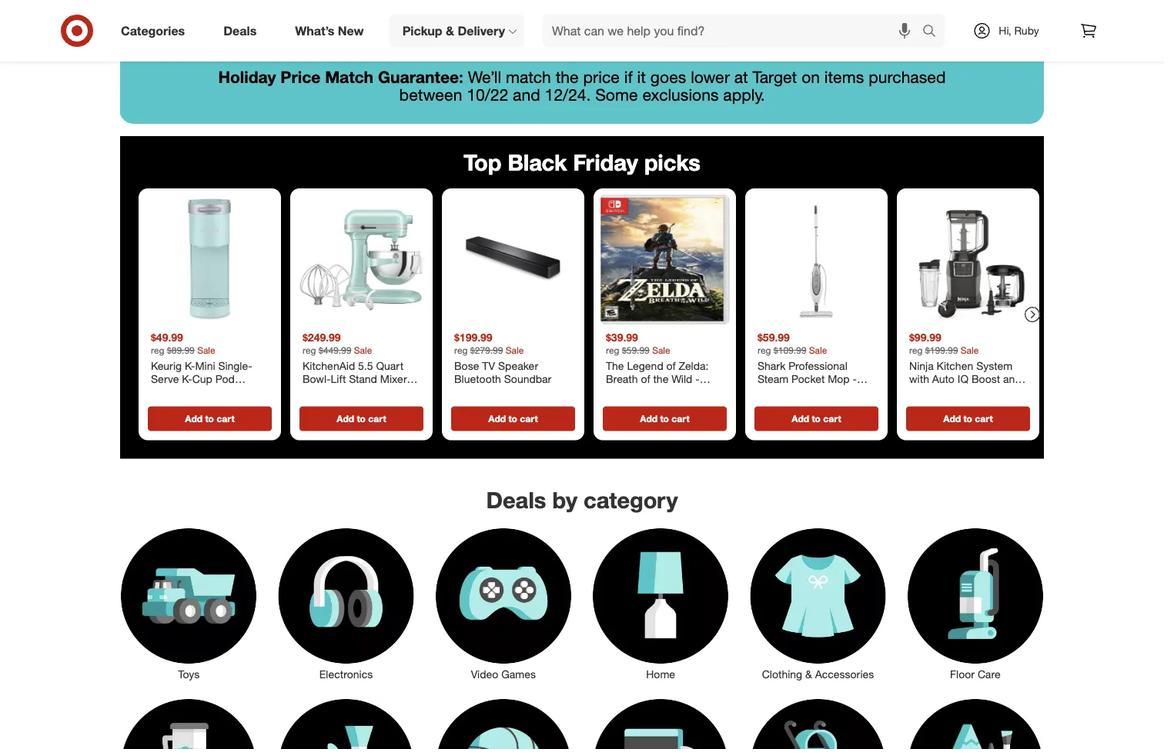 Task type: locate. For each thing, give the bounding box(es) containing it.
search
[[916, 25, 953, 40]]

reg up kitchenaid
[[303, 345, 316, 356]]

2 add to cart button from the left
[[300, 407, 423, 432]]

1 add to cart button from the left
[[148, 407, 272, 432]]

reg inside the $249.99 reg $449.99 sale kitchenaid 5.5 quart bowl-lift stand mixer - ksm55 - ice
[[303, 345, 316, 356]]

oasis
[[226, 386, 253, 400]]

1 horizontal spatial and
[[1003, 373, 1022, 386]]

what's
[[295, 23, 334, 38]]

iq
[[958, 373, 969, 386]]

add to cart button down soundbar
[[451, 407, 575, 432]]

&
[[446, 23, 454, 38], [805, 668, 812, 682]]

$279.99
[[470, 345, 503, 356]]

lift
[[331, 373, 346, 386]]

1 horizontal spatial deals
[[486, 487, 546, 514]]

4 add to cart button from the left
[[603, 407, 727, 432]]

cart for bose tv speaker bluetooth soundbar
[[520, 414, 538, 425]]

0 horizontal spatial the
[[556, 67, 579, 87]]

to down ice
[[357, 414, 366, 425]]

add to cart down the blender
[[943, 414, 993, 425]]

sale inside $49.99 reg $89.99 sale keurig k-mini single- serve k-cup pod coffee maker - oasis
[[197, 345, 215, 356]]

5 reg from the left
[[758, 345, 771, 356]]

video games
[[471, 668, 536, 682]]

bowl-
[[303, 373, 331, 386]]

zelda:
[[679, 359, 709, 373]]

add to cart button down the blender
[[906, 407, 1030, 432]]

reg for $59.99
[[758, 345, 771, 356]]

& inside clothing & accessories link
[[805, 668, 812, 682]]

some
[[595, 85, 638, 105]]

1 cart from the left
[[217, 414, 235, 425]]

$39.99 reg $59.99 sale the legend of zelda: breath of the wild - nintendo switch
[[606, 331, 709, 400]]

$49.99
[[151, 331, 183, 345]]

3 add to cart button from the left
[[451, 407, 575, 432]]

1 horizontal spatial the
[[653, 373, 669, 386]]

reg up bose
[[454, 345, 468, 356]]

sale inside the $249.99 reg $449.99 sale kitchenaid 5.5 quart bowl-lift stand mixer - ksm55 - ice
[[354, 345, 372, 356]]

4 to from the left
[[660, 414, 669, 425]]

to
[[205, 414, 214, 425], [357, 414, 366, 425], [509, 414, 517, 425], [660, 414, 669, 425], [812, 414, 821, 425], [964, 414, 972, 425]]

1 reg from the left
[[151, 345, 164, 356]]

sale for professional
[[809, 345, 827, 356]]

of left 'zelda:'
[[666, 359, 676, 373]]

reg for $49.99
[[151, 345, 164, 356]]

add to cart for mop
[[792, 414, 841, 425]]

add to cart button for auto
[[906, 407, 1030, 432]]

cart down switch
[[672, 414, 690, 425]]

reg up the
[[606, 345, 619, 356]]

boost
[[972, 373, 1000, 386]]

add to cart button for mop
[[755, 407, 879, 432]]

add for lift
[[337, 414, 354, 425]]

$49.99 reg $89.99 sale keurig k-mini single- serve k-cup pod coffee maker - oasis
[[151, 331, 253, 400]]

to down pocket
[[812, 414, 821, 425]]

add to cart for lift
[[337, 414, 386, 425]]

price
[[583, 67, 620, 87]]

and inside the we'll match the price if it goes lower at target on items purchased between 10/22 and 12/24. some exclusions apply.
[[513, 85, 540, 105]]

keurig
[[151, 359, 182, 373]]

reg up "keurig"
[[151, 345, 164, 356]]

6 sale from the left
[[961, 345, 979, 356]]

3 reg from the left
[[454, 345, 468, 356]]

add to cart down maker at the left bottom
[[185, 414, 235, 425]]

1 horizontal spatial &
[[805, 668, 812, 682]]

add down speed
[[943, 414, 961, 425]]

$59.99 up shark
[[758, 331, 790, 345]]

and right 10/22
[[513, 85, 540, 105]]

shark professional steam pocket mop - s3601 image
[[752, 195, 882, 325]]

sale up the 5.5
[[354, 345, 372, 356]]

add to cart button down ice
[[300, 407, 423, 432]]

add to cart
[[185, 414, 235, 425], [337, 414, 386, 425], [488, 414, 538, 425], [640, 414, 690, 425], [792, 414, 841, 425], [943, 414, 993, 425]]

sale up legend
[[652, 345, 670, 356]]

2 add from the left
[[337, 414, 354, 425]]

accessories
[[815, 668, 874, 682]]

$199.99
[[454, 331, 493, 345], [925, 345, 958, 356]]

6 to from the left
[[964, 414, 972, 425]]

sale inside $39.99 reg $59.99 sale the legend of zelda: breath of the wild - nintendo switch
[[652, 345, 670, 356]]

to down maker at the left bottom
[[205, 414, 214, 425]]

tv
[[482, 359, 495, 373]]

speed
[[920, 386, 951, 400]]

add down ice
[[337, 414, 354, 425]]

k- right serve
[[182, 373, 192, 386]]

sale
[[197, 345, 215, 356], [354, 345, 372, 356], [506, 345, 524, 356], [652, 345, 670, 356], [809, 345, 827, 356], [961, 345, 979, 356]]

6 add to cart button from the left
[[906, 407, 1030, 432]]

electronics
[[319, 668, 373, 682]]

cart down stand
[[368, 414, 386, 425]]

sale for tv
[[506, 345, 524, 356]]

deals for deals by category
[[486, 487, 546, 514]]

add to cart button for breath
[[603, 407, 727, 432]]

the left wild
[[653, 373, 669, 386]]

delivery
[[458, 23, 505, 38]]

kitchenaid
[[303, 359, 355, 373]]

3 add from the left
[[488, 414, 506, 425]]

4 sale from the left
[[652, 345, 670, 356]]

reg up shark
[[758, 345, 771, 356]]

3 sale from the left
[[506, 345, 524, 356]]

cart
[[217, 414, 235, 425], [368, 414, 386, 425], [520, 414, 538, 425], [672, 414, 690, 425], [823, 414, 841, 425], [975, 414, 993, 425]]

4 reg from the left
[[606, 345, 619, 356]]

lower
[[691, 67, 730, 87]]

professional
[[789, 359, 848, 373]]

reg inside $49.99 reg $89.99 sale keurig k-mini single- serve k-cup pod coffee maker - oasis
[[151, 345, 164, 356]]

& for pickup
[[446, 23, 454, 38]]

0 horizontal spatial and
[[513, 85, 540, 105]]

add for soundbar
[[488, 414, 506, 425]]

7-
[[909, 386, 920, 400]]

s3601
[[758, 386, 789, 400]]

of right the breath
[[641, 373, 650, 386]]

cart for shark professional steam pocket mop - s3601
[[823, 414, 841, 425]]

pickup & delivery
[[402, 23, 505, 38]]

to for auto
[[964, 414, 972, 425]]

quart
[[376, 359, 404, 373]]

$89.99
[[167, 345, 195, 356]]

reg inside $39.99 reg $59.99 sale the legend of zelda: breath of the wild - nintendo switch
[[606, 345, 619, 356]]

add for breath
[[640, 414, 658, 425]]

top black friday picks
[[464, 148, 700, 176]]

sale for kitchen
[[961, 345, 979, 356]]

goes
[[650, 67, 686, 87]]

12/24.
[[545, 85, 591, 105]]

add down the bluetooth
[[488, 414, 506, 425]]

add to cart button down switch
[[603, 407, 727, 432]]

floor care
[[950, 668, 1001, 682]]

1 vertical spatial the
[[653, 373, 669, 386]]

3 add to cart from the left
[[488, 414, 538, 425]]

cart down "mop"
[[823, 414, 841, 425]]

legend
[[627, 359, 664, 373]]

reg inside the $99.99 reg $199.99 sale ninja kitchen system with auto iq boost and 7-speed blender
[[909, 345, 923, 356]]

add to cart for soundbar
[[488, 414, 538, 425]]

to down the blender
[[964, 414, 972, 425]]

and right the boost
[[1003, 373, 1022, 386]]

cart down the blender
[[975, 414, 993, 425]]

5 cart from the left
[[823, 414, 841, 425]]

sale up mini
[[197, 345, 215, 356]]

5 to from the left
[[812, 414, 821, 425]]

what's new link
[[282, 14, 383, 48]]

ninja
[[909, 359, 934, 373]]

sale up the professional
[[809, 345, 827, 356]]

-
[[410, 373, 414, 386], [695, 373, 700, 386], [853, 373, 857, 386], [219, 386, 223, 400], [341, 386, 345, 400]]

2 cart from the left
[[368, 414, 386, 425]]

2 sale from the left
[[354, 345, 372, 356]]

add to cart down switch
[[640, 414, 690, 425]]

add to cart button for lift
[[300, 407, 423, 432]]

5 add to cart from the left
[[792, 414, 841, 425]]

the left price
[[556, 67, 579, 87]]

add to cart down ice
[[337, 414, 386, 425]]

1 add from the left
[[185, 414, 203, 425]]

add to cart down soundbar
[[488, 414, 538, 425]]

2 to from the left
[[357, 414, 366, 425]]

sale inside the $59.99 reg $109.99 sale shark professional steam pocket mop - s3601
[[809, 345, 827, 356]]

toys
[[178, 668, 200, 682]]

1 vertical spatial deals
[[486, 487, 546, 514]]

floor
[[950, 668, 975, 682]]

reg for $249.99
[[303, 345, 316, 356]]

and inside the $99.99 reg $199.99 sale ninja kitchen system with auto iq boost and 7-speed blender
[[1003, 373, 1022, 386]]

0 vertical spatial and
[[513, 85, 540, 105]]

sale up speaker on the top left
[[506, 345, 524, 356]]

4 cart from the left
[[672, 414, 690, 425]]

sale for 5.5
[[354, 345, 372, 356]]

$59.99 up legend
[[622, 345, 650, 356]]

3 cart from the left
[[520, 414, 538, 425]]

add
[[185, 414, 203, 425], [337, 414, 354, 425], [488, 414, 506, 425], [640, 414, 658, 425], [792, 414, 809, 425], [943, 414, 961, 425]]

3 to from the left
[[509, 414, 517, 425]]

pickup & delivery link
[[389, 14, 524, 48]]

0 vertical spatial &
[[446, 23, 454, 38]]

serve
[[151, 373, 179, 386]]

reg up ninja at the right top
[[909, 345, 923, 356]]

deals
[[223, 23, 257, 38], [486, 487, 546, 514]]

& for clothing
[[805, 668, 812, 682]]

reg
[[151, 345, 164, 356], [303, 345, 316, 356], [454, 345, 468, 356], [606, 345, 619, 356], [758, 345, 771, 356], [909, 345, 923, 356]]

sale for legend
[[652, 345, 670, 356]]

steam
[[758, 373, 789, 386]]

1 to from the left
[[205, 414, 214, 425]]

0 horizontal spatial $199.99
[[454, 331, 493, 345]]

kitchenaid 5.5 quart bowl-lift stand mixer - ksm55 - ice image
[[296, 195, 427, 325]]

- left ice
[[341, 386, 345, 400]]

5 add from the left
[[792, 414, 809, 425]]

ninja kitchen system with auto iq boost and 7-speed blender image
[[903, 195, 1033, 325]]

add to cart button for soundbar
[[451, 407, 575, 432]]

4 add to cart from the left
[[640, 414, 690, 425]]

add to cart down pocket
[[792, 414, 841, 425]]

0 vertical spatial the
[[556, 67, 579, 87]]

1 sale from the left
[[197, 345, 215, 356]]

5 add to cart button from the left
[[755, 407, 879, 432]]

of
[[666, 359, 676, 373], [641, 373, 650, 386]]

6 add from the left
[[943, 414, 961, 425]]

& inside pickup & delivery link
[[446, 23, 454, 38]]

pickup
[[402, 23, 442, 38]]

deals left by at the left bottom of page
[[486, 487, 546, 514]]

6 cart from the left
[[975, 414, 993, 425]]

reg inside the $59.99 reg $109.99 sale shark professional steam pocket mop - s3601
[[758, 345, 771, 356]]

cart down the oasis
[[217, 414, 235, 425]]

0 horizontal spatial deals
[[223, 23, 257, 38]]

$199.99 up kitchen at the right
[[925, 345, 958, 356]]

to for mop
[[812, 414, 821, 425]]

add down maker at the left bottom
[[185, 414, 203, 425]]

bose tv speaker bluetooth soundbar image
[[448, 195, 578, 325]]

6 reg from the left
[[909, 345, 923, 356]]

clothing & accessories
[[762, 668, 874, 682]]

target black friday image
[[120, 0, 1044, 50]]

reg inside $199.99 reg $279.99 sale bose tv speaker bluetooth soundbar
[[454, 345, 468, 356]]

video
[[471, 668, 498, 682]]

to down switch
[[660, 414, 669, 425]]

to for lift
[[357, 414, 366, 425]]

to for soundbar
[[509, 414, 517, 425]]

deals up holiday
[[223, 23, 257, 38]]

cart for ninja kitchen system with auto iq boost and 7-speed blender
[[975, 414, 993, 425]]

sale inside $199.99 reg $279.99 sale bose tv speaker bluetooth soundbar
[[506, 345, 524, 356]]

cart down soundbar
[[520, 414, 538, 425]]

the
[[556, 67, 579, 87], [653, 373, 669, 386]]

sale up kitchen at the right
[[961, 345, 979, 356]]

sale inside the $99.99 reg $199.99 sale ninja kitchen system with auto iq boost and 7-speed blender
[[961, 345, 979, 356]]

apply.
[[723, 85, 765, 105]]

- right "mop"
[[853, 373, 857, 386]]

0 horizontal spatial &
[[446, 23, 454, 38]]

carousel region
[[120, 136, 1044, 475]]

match
[[325, 67, 374, 87]]

to down soundbar
[[509, 414, 517, 425]]

single-
[[218, 359, 252, 373]]

auto
[[932, 373, 955, 386]]

0 horizontal spatial $59.99
[[622, 345, 650, 356]]

2 reg from the left
[[303, 345, 316, 356]]

add down switch
[[640, 414, 658, 425]]

0 vertical spatial deals
[[223, 23, 257, 38]]

add to cart button down pocket
[[755, 407, 879, 432]]

black
[[508, 148, 567, 176]]

- left the oasis
[[219, 386, 223, 400]]

add to cart button down maker at the left bottom
[[148, 407, 272, 432]]

1 horizontal spatial $59.99
[[758, 331, 790, 345]]

4 add from the left
[[640, 414, 658, 425]]

& right pickup
[[446, 23, 454, 38]]

clothing
[[762, 668, 802, 682]]

what's new
[[295, 23, 364, 38]]

1 horizontal spatial $199.99
[[925, 345, 958, 356]]

top
[[464, 148, 502, 176]]

$59.99 inside $39.99 reg $59.99 sale the legend of zelda: breath of the wild - nintendo switch
[[622, 345, 650, 356]]

5 sale from the left
[[809, 345, 827, 356]]

$199.99 up bose
[[454, 331, 493, 345]]

6 add to cart from the left
[[943, 414, 993, 425]]

price
[[281, 67, 321, 87]]

1 vertical spatial &
[[805, 668, 812, 682]]

switch
[[653, 386, 686, 400]]

add to cart button
[[148, 407, 272, 432], [300, 407, 423, 432], [451, 407, 575, 432], [603, 407, 727, 432], [755, 407, 879, 432], [906, 407, 1030, 432]]

1 add to cart from the left
[[185, 414, 235, 425]]

add down pocket
[[792, 414, 809, 425]]

$449.99
[[319, 345, 351, 356]]

add for auto
[[943, 414, 961, 425]]

2 add to cart from the left
[[337, 414, 386, 425]]

What can we help you find? suggestions appear below search field
[[543, 14, 926, 48]]

$199.99 reg $279.99 sale bose tv speaker bluetooth soundbar
[[454, 331, 552, 386]]

1 vertical spatial and
[[1003, 373, 1022, 386]]

- right wild
[[695, 373, 700, 386]]

pod
[[215, 373, 235, 386]]

- inside $49.99 reg $89.99 sale keurig k-mini single- serve k-cup pod coffee maker - oasis
[[219, 386, 223, 400]]

& right clothing
[[805, 668, 812, 682]]

$59.99
[[758, 331, 790, 345], [622, 345, 650, 356]]

cart for keurig k-mini single- serve k-cup pod coffee maker - oasis
[[217, 414, 235, 425]]



Task type: vqa. For each thing, say whether or not it's contained in the screenshot.


Task type: describe. For each thing, give the bounding box(es) containing it.
search button
[[916, 14, 953, 51]]

to for serve
[[205, 414, 214, 425]]

cart for the legend of zelda: breath of the wild - nintendo switch
[[672, 414, 690, 425]]

stand
[[349, 373, 377, 386]]

wild
[[672, 373, 692, 386]]

category
[[584, 487, 678, 514]]

new
[[338, 23, 364, 38]]

exclusions
[[642, 85, 719, 105]]

deals for deals
[[223, 23, 257, 38]]

cup
[[192, 373, 212, 386]]

pocket
[[792, 373, 825, 386]]

bose
[[454, 359, 479, 373]]

mop
[[828, 373, 850, 386]]

add for mop
[[792, 414, 809, 425]]

cart for kitchenaid 5.5 quart bowl-lift stand mixer - ksm55 - ice
[[368, 414, 386, 425]]

picks
[[644, 148, 700, 176]]

shark
[[758, 359, 786, 373]]

$199.99 inside the $99.99 reg $199.99 sale ninja kitchen system with auto iq boost and 7-speed blender
[[925, 345, 958, 356]]

add for serve
[[185, 414, 203, 425]]

match
[[506, 67, 551, 87]]

on
[[802, 67, 820, 87]]

mini
[[195, 359, 215, 373]]

reg for $199.99
[[454, 345, 468, 356]]

- inside $39.99 reg $59.99 sale the legend of zelda: breath of the wild - nintendo switch
[[695, 373, 700, 386]]

to for breath
[[660, 414, 669, 425]]

ice
[[348, 386, 363, 400]]

between
[[399, 85, 462, 105]]

clothing & accessories link
[[739, 526, 897, 683]]

the
[[606, 359, 624, 373]]

$99.99
[[909, 331, 942, 345]]

coffee
[[151, 386, 183, 400]]

electronics link
[[267, 526, 425, 683]]

$199.99 inside $199.99 reg $279.99 sale bose tv speaker bluetooth soundbar
[[454, 331, 493, 345]]

floor care link
[[897, 526, 1054, 683]]

1 horizontal spatial of
[[666, 359, 676, 373]]

kitchen
[[937, 359, 973, 373]]

soundbar
[[504, 373, 552, 386]]

hi,
[[999, 24, 1011, 37]]

by
[[552, 487, 577, 514]]

toys link
[[110, 526, 267, 683]]

10/22
[[467, 85, 508, 105]]

we'll
[[468, 67, 501, 87]]

reg for $39.99
[[606, 345, 619, 356]]

0 horizontal spatial of
[[641, 373, 650, 386]]

categories
[[121, 23, 185, 38]]

system
[[976, 359, 1013, 373]]

sale for k-
[[197, 345, 215, 356]]

guarantee:
[[378, 67, 464, 87]]

it
[[637, 67, 646, 87]]

add to cart for serve
[[185, 414, 235, 425]]

categories link
[[108, 14, 204, 48]]

- inside the $59.99 reg $109.99 sale shark professional steam pocket mop - s3601
[[853, 373, 857, 386]]

with
[[909, 373, 929, 386]]

if
[[624, 67, 633, 87]]

home link
[[582, 526, 739, 683]]

holiday price match guarantee:
[[218, 67, 464, 87]]

add to cart for breath
[[640, 414, 690, 425]]

add to cart button for serve
[[148, 407, 272, 432]]

$109.99
[[774, 345, 807, 356]]

hi, ruby
[[999, 24, 1039, 37]]

bluetooth
[[454, 373, 501, 386]]

deals by category
[[486, 487, 678, 514]]

the inside $39.99 reg $59.99 sale the legend of zelda: breath of the wild - nintendo switch
[[653, 373, 669, 386]]

mixer
[[380, 373, 407, 386]]

care
[[978, 668, 1001, 682]]

ruby
[[1014, 24, 1039, 37]]

items
[[825, 67, 864, 87]]

reg for $99.99
[[909, 345, 923, 356]]

the inside the we'll match the price if it goes lower at target on items purchased between 10/22 and 12/24. some exclusions apply.
[[556, 67, 579, 87]]

maker
[[186, 386, 216, 400]]

ksm55
[[303, 386, 338, 400]]

breath
[[606, 373, 638, 386]]

holiday
[[218, 67, 276, 87]]

$59.99 inside the $59.99 reg $109.99 sale shark professional steam pocket mop - s3601
[[758, 331, 790, 345]]

friday
[[573, 148, 638, 176]]

at
[[734, 67, 748, 87]]

- right mixer
[[410, 373, 414, 386]]

games
[[501, 668, 536, 682]]

the legend of zelda: breath of the wild - nintendo switch image
[[600, 195, 730, 325]]

target
[[753, 67, 797, 87]]

keurig k-mini single-serve k-cup pod coffee maker - oasis image
[[145, 195, 275, 325]]

k- down $89.99 on the left of the page
[[185, 359, 195, 373]]

$249.99 reg $449.99 sale kitchenaid 5.5 quart bowl-lift stand mixer - ksm55 - ice
[[303, 331, 414, 400]]

nintendo
[[606, 386, 650, 400]]

5.5
[[358, 359, 373, 373]]

$249.99
[[303, 331, 341, 345]]

deals link
[[210, 14, 276, 48]]

add to cart for auto
[[943, 414, 993, 425]]

$59.99 reg $109.99 sale shark professional steam pocket mop - s3601
[[758, 331, 857, 400]]



